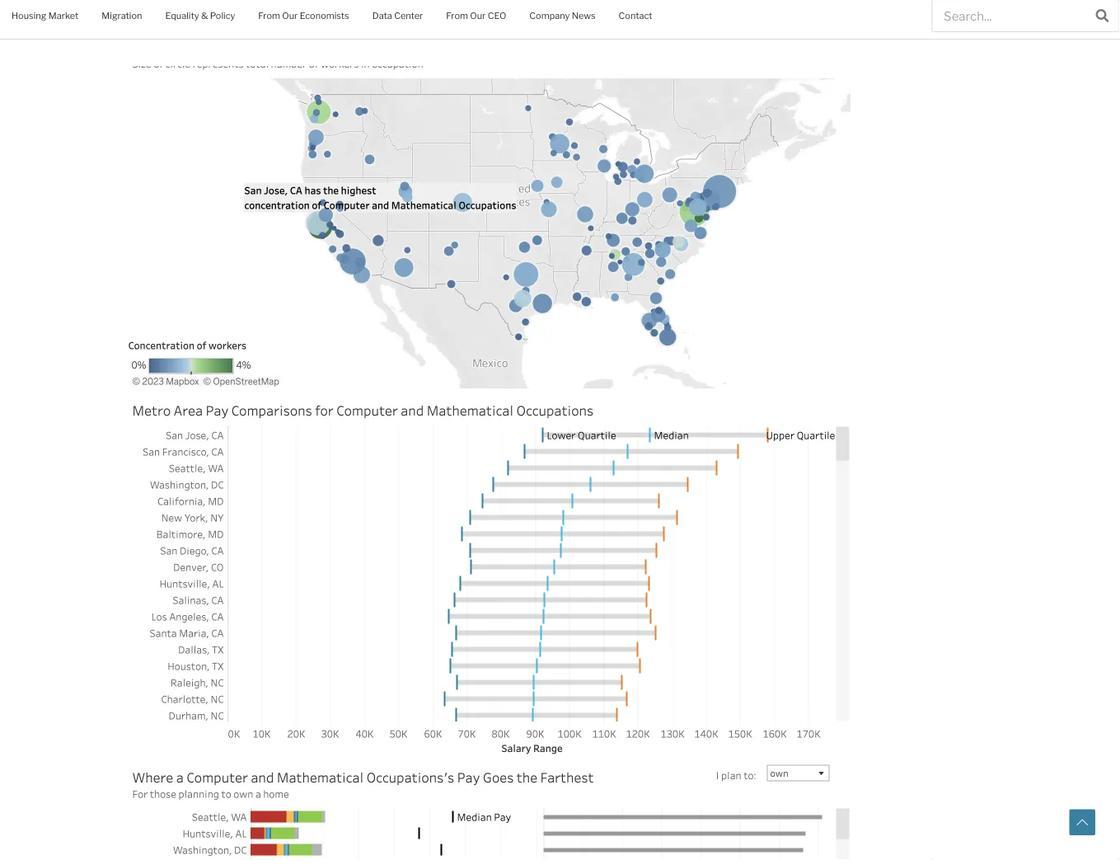 Task type: vqa. For each thing, say whether or not it's contained in the screenshot.
typically
no



Task type: locate. For each thing, give the bounding box(es) containing it.
None search field
[[932, 0, 1120, 32]]

our left economists on the top of page
[[282, 10, 298, 21]]

from
[[258, 10, 280, 21], [446, 10, 468, 21]]

from right policy
[[258, 10, 280, 21]]

migration
[[102, 10, 142, 21]]

1 from from the left
[[258, 10, 280, 21]]

1 horizontal spatial from
[[446, 10, 468, 21]]

from inside from our economists link
[[258, 10, 280, 21]]

equality
[[165, 10, 199, 21]]

0 horizontal spatial our
[[282, 10, 298, 21]]

from left ceo
[[446, 10, 468, 21]]

2 from from the left
[[446, 10, 468, 21]]

our left ceo
[[470, 10, 486, 21]]

0 horizontal spatial from
[[258, 10, 280, 21]]

data center
[[373, 10, 423, 21]]

2 our from the left
[[470, 10, 486, 21]]

housing market
[[12, 10, 79, 21]]

Search... search field
[[933, 0, 1086, 31]]

our
[[282, 10, 298, 21], [470, 10, 486, 21]]

ceo
[[488, 10, 507, 21]]

equality & policy
[[165, 10, 235, 21]]

from our economists
[[258, 10, 349, 21]]

data
[[373, 10, 392, 21]]

1 horizontal spatial our
[[470, 10, 486, 21]]

1 our from the left
[[282, 10, 298, 21]]

migration link
[[90, 0, 154, 35]]

housing market link
[[0, 0, 90, 35]]

company
[[530, 10, 570, 21]]

from inside "from our ceo" link
[[446, 10, 468, 21]]



Task type: describe. For each thing, give the bounding box(es) containing it.
contact
[[619, 10, 653, 21]]

news
[[572, 10, 596, 21]]

company news link
[[518, 0, 607, 35]]

from for from our economists
[[258, 10, 280, 21]]

from our ceo
[[446, 10, 507, 21]]

equality & policy link
[[154, 0, 247, 35]]

our for economists
[[282, 10, 298, 21]]

contact link
[[607, 0, 664, 35]]

our for ceo
[[470, 10, 486, 21]]

&
[[201, 10, 208, 21]]

market
[[48, 10, 79, 21]]

data center link
[[361, 0, 435, 35]]

housing
[[12, 10, 46, 21]]

economists
[[300, 10, 349, 21]]

company news
[[530, 10, 596, 21]]

from for from our ceo
[[446, 10, 468, 21]]

policy
[[210, 10, 235, 21]]

center
[[394, 10, 423, 21]]

search image
[[1096, 9, 1110, 22]]

from our ceo link
[[435, 0, 518, 35]]

from our economists link
[[247, 0, 361, 35]]



